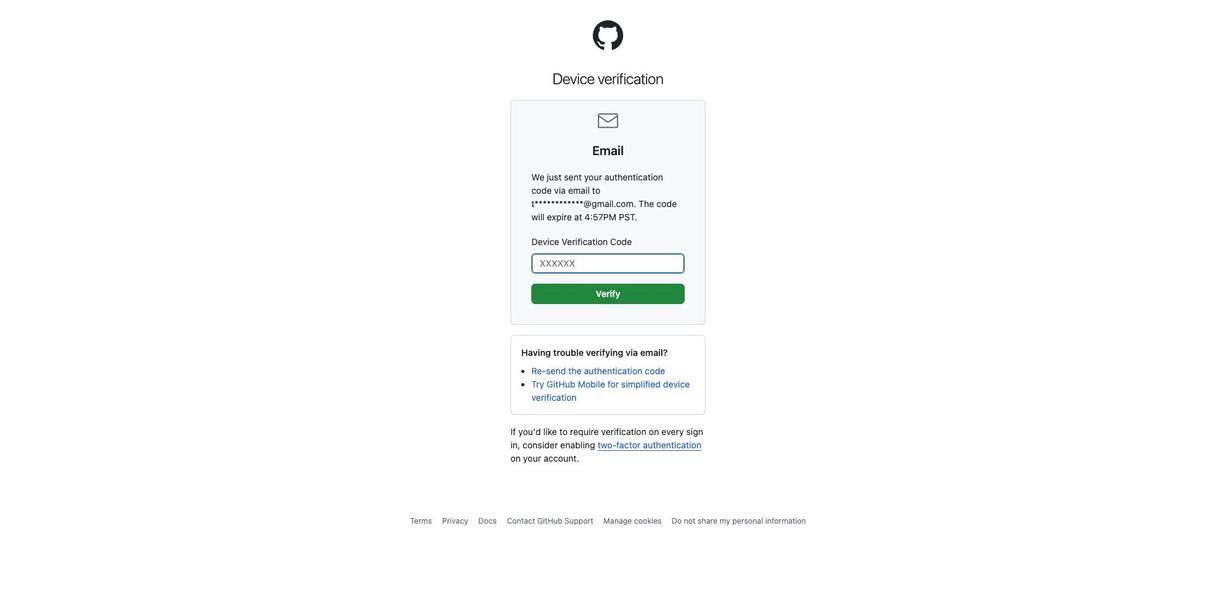 Task type: locate. For each thing, give the bounding box(es) containing it.
XXXXXX text field
[[531, 253, 685, 274]]



Task type: vqa. For each thing, say whether or not it's contained in the screenshot.
issue
no



Task type: describe. For each thing, give the bounding box(es) containing it.
homepage image
[[593, 20, 623, 51]]



